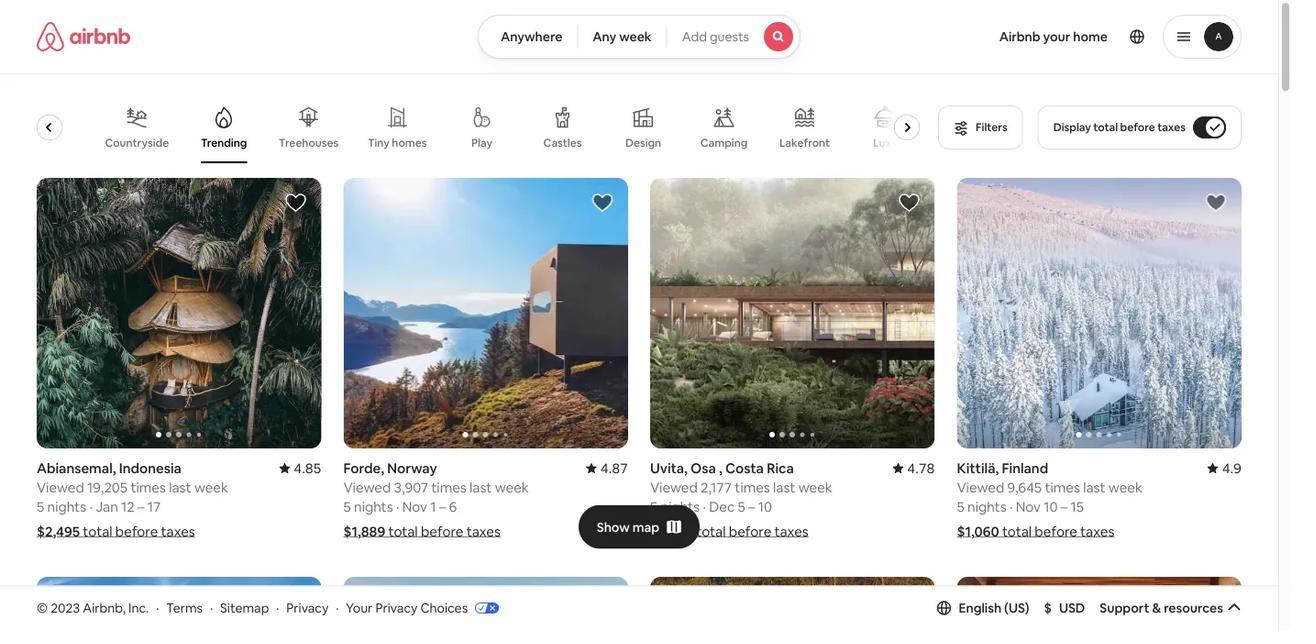 Task type: locate. For each thing, give the bounding box(es) containing it.
nights up $2,495
[[47, 498, 86, 515]]

any week button
[[577, 15, 667, 59]]

total for abiansemal, indonesia viewed 19,205 times last week 5 nights · jan 12 – 17 $2,495 total before taxes
[[83, 522, 112, 540]]

taxes inside forde, norway viewed 3,907 times last week 5 nights · nov 1 – 6 $1,889 total before taxes
[[467, 522, 501, 540]]

times up 15
[[1045, 478, 1080, 496]]

times inside forde, norway viewed 3,907 times last week 5 nights · nov 1 – 6 $1,889 total before taxes
[[431, 478, 467, 496]]

– for kittilä, finland
[[1061, 498, 1068, 515]]

4 5 from the left
[[738, 498, 745, 515]]

3 viewed from the left
[[650, 478, 698, 496]]

week for forde, norway viewed 3,907 times last week 5 nights · nov 1 – 6 $1,889 total before taxes
[[495, 478, 529, 496]]

week inside forde, norway viewed 3,907 times last week 5 nights · nov 1 – 6 $1,889 total before taxes
[[495, 478, 529, 496]]

10 left 15
[[1044, 498, 1058, 515]]

viewed inside abiansemal, indonesia viewed 19,205 times last week 5 nights · jan 12 – 17 $2,495 total before taxes
[[37, 478, 84, 496]]

osa
[[691, 459, 716, 477]]

last inside abiansemal, indonesia viewed 19,205 times last week 5 nights · jan 12 – 17 $2,495 total before taxes
[[169, 478, 191, 496]]

choices
[[420, 600, 468, 616]]

– left 17
[[138, 498, 144, 515]]

total inside abiansemal, indonesia viewed 19,205 times last week 5 nights · jan 12 – 17 $2,495 total before taxes
[[83, 522, 112, 540]]

indonesia
[[119, 459, 181, 477]]

3,907
[[394, 478, 428, 496]]

5 inside kittilä, finland viewed 9,645 times last week 5 nights · nov 10 – 15 $1,060 total before taxes
[[957, 498, 965, 515]]

abiansemal,
[[37, 459, 116, 477]]

3 last from the left
[[773, 478, 796, 496]]

nov inside kittilä, finland viewed 9,645 times last week 5 nights · nov 10 – 15 $1,060 total before taxes
[[1016, 498, 1041, 515]]

nights up $1,889
[[354, 498, 393, 515]]

– inside "uvita, osa , costa rica viewed 2,177 times last week 5 nights · dec 5 – 10 $4,780 total before taxes"
[[748, 498, 755, 515]]

total right display
[[1094, 120, 1118, 134]]

– inside forde, norway viewed 3,907 times last week 5 nights · nov 1 – 6 $1,889 total before taxes
[[439, 498, 446, 515]]

none search field containing anywhere
[[478, 15, 801, 59]]

· left jan
[[89, 498, 93, 515]]

2 – from the left
[[439, 498, 446, 515]]

– right 1
[[439, 498, 446, 515]]

viewed down kittilä,
[[957, 478, 1005, 496]]

total for forde, norway viewed 3,907 times last week 5 nights · nov 1 – 6 $1,889 total before taxes
[[388, 522, 418, 540]]

before inside "uvita, osa , costa rica viewed 2,177 times last week 5 nights · dec 5 – 10 $4,780 total before taxes"
[[729, 522, 772, 540]]

uvita,
[[650, 459, 688, 477]]

– left 15
[[1061, 498, 1068, 515]]

6
[[449, 498, 457, 515]]

10 inside "uvita, osa , costa rica viewed 2,177 times last week 5 nights · dec 5 – 10 $4,780 total before taxes"
[[758, 498, 772, 515]]

privacy right your
[[376, 600, 418, 616]]

times
[[131, 478, 166, 496], [431, 478, 467, 496], [735, 478, 770, 496], [1045, 478, 1080, 496]]

2 5 from the left
[[344, 498, 351, 515]]

4.87
[[601, 459, 628, 477]]

$ usd
[[1044, 600, 1085, 616]]

norway
[[387, 459, 437, 477]]

week inside kittilä, finland viewed 9,645 times last week 5 nights · nov 10 – 15 $1,060 total before taxes
[[1109, 478, 1143, 496]]

airbnb
[[999, 28, 1041, 45]]

1 times from the left
[[131, 478, 166, 496]]

0 horizontal spatial privacy
[[287, 600, 329, 616]]

2 10 from the left
[[1044, 498, 1058, 515]]

4 times from the left
[[1045, 478, 1080, 496]]

– inside abiansemal, indonesia viewed 19,205 times last week 5 nights · jan 12 – 17 $2,495 total before taxes
[[138, 498, 144, 515]]

any
[[593, 28, 617, 45]]

times for forde, norway
[[431, 478, 467, 496]]

times for kittilä, finland
[[1045, 478, 1080, 496]]

1 horizontal spatial nov
[[1016, 498, 1041, 515]]

support
[[1100, 600, 1150, 616]]

0 horizontal spatial 10
[[758, 498, 772, 515]]

5 inside forde, norway viewed 3,907 times last week 5 nights · nov 1 – 6 $1,889 total before taxes
[[344, 498, 351, 515]]

taxes for abiansemal, indonesia viewed 19,205 times last week 5 nights · jan 12 – 17 $2,495 total before taxes
[[161, 522, 195, 540]]

english
[[959, 600, 1002, 616]]

17
[[147, 498, 161, 515]]

english (us) button
[[937, 600, 1030, 616]]

· left dec
[[703, 498, 706, 515]]

nights inside kittilä, finland viewed 9,645 times last week 5 nights · nov 10 – 15 $1,060 total before taxes
[[968, 498, 1007, 515]]

4 – from the left
[[1061, 498, 1068, 515]]

total inside kittilä, finland viewed 9,645 times last week 5 nights · nov 10 – 15 $1,060 total before taxes
[[1002, 522, 1032, 540]]

5
[[37, 498, 44, 515], [344, 498, 351, 515], [650, 498, 658, 515], [738, 498, 745, 515], [957, 498, 965, 515]]

4.85
[[294, 459, 321, 477]]

1 last from the left
[[169, 478, 191, 496]]

nights
[[47, 498, 86, 515], [354, 498, 393, 515], [661, 498, 700, 515], [968, 498, 1007, 515]]

2 nov from the left
[[1016, 498, 1041, 515]]

3 nights from the left
[[661, 498, 700, 515]]

5 up "$1,060"
[[957, 498, 965, 515]]

1 5 from the left
[[37, 498, 44, 515]]

before inside kittilä, finland viewed 9,645 times last week 5 nights · nov 10 – 15 $1,060 total before taxes
[[1035, 522, 1078, 540]]

4 nights from the left
[[968, 498, 1007, 515]]

viewed inside forde, norway viewed 3,907 times last week 5 nights · nov 1 – 6 $1,889 total before taxes
[[344, 478, 391, 496]]

taxes inside abiansemal, indonesia viewed 19,205 times last week 5 nights · jan 12 – 17 $2,495 total before taxes
[[161, 522, 195, 540]]

2 privacy from the left
[[376, 600, 418, 616]]

last inside "uvita, osa , costa rica viewed 2,177 times last week 5 nights · dec 5 – 10 $4,780 total before taxes"
[[773, 478, 796, 496]]

·
[[89, 498, 93, 515], [396, 498, 399, 515], [703, 498, 706, 515], [1010, 498, 1013, 515], [156, 600, 159, 616], [210, 600, 213, 616], [276, 600, 279, 616], [336, 600, 339, 616]]

taxes inside kittilä, finland viewed 9,645 times last week 5 nights · nov 10 – 15 $1,060 total before taxes
[[1081, 522, 1115, 540]]

week inside abiansemal, indonesia viewed 19,205 times last week 5 nights · jan 12 – 17 $2,495 total before taxes
[[194, 478, 228, 496]]

english (us)
[[959, 600, 1030, 616]]

viewed for kittilä,
[[957, 478, 1005, 496]]

add to wishlist: uvita, osa , costa rica image
[[898, 192, 920, 214]]

$1,889
[[344, 522, 386, 540]]

2 last from the left
[[470, 478, 492, 496]]

before right display
[[1121, 120, 1155, 134]]

total
[[1094, 120, 1118, 134], [83, 522, 112, 540], [388, 522, 418, 540], [696, 522, 726, 540], [1002, 522, 1032, 540]]

rica
[[767, 459, 794, 477]]

last up 15
[[1083, 478, 1106, 496]]

last down rica
[[773, 478, 796, 496]]

add to wishlist: forde, norway image
[[592, 192, 614, 214]]

times inside kittilä, finland viewed 9,645 times last week 5 nights · nov 10 – 15 $1,060 total before taxes
[[1045, 478, 1080, 496]]

viewed down the abiansemal,
[[37, 478, 84, 496]]

total inside forde, norway viewed 3,907 times last week 5 nights · nov 1 – 6 $1,889 total before taxes
[[388, 522, 418, 540]]

3 times from the left
[[735, 478, 770, 496]]

before down 1
[[421, 522, 464, 540]]

total right $1,889
[[388, 522, 418, 540]]

– inside kittilä, finland viewed 9,645 times last week 5 nights · nov 10 – 15 $1,060 total before taxes
[[1061, 498, 1068, 515]]

tiny
[[369, 136, 390, 150]]

1 nights from the left
[[47, 498, 86, 515]]

nights up $4,780 at the right bottom of the page
[[661, 498, 700, 515]]

1 10 from the left
[[758, 498, 772, 515]]

1 horizontal spatial privacy
[[376, 600, 418, 616]]

1 – from the left
[[138, 498, 144, 515]]

your
[[1043, 28, 1071, 45]]

treehouses
[[279, 136, 339, 150]]

last for kittilä, finland
[[1083, 478, 1106, 496]]

total right "$1,060"
[[1002, 522, 1032, 540]]

add to wishlist: kittilä, finland image
[[1205, 192, 1227, 214]]

before for kittilä, finland viewed 9,645 times last week 5 nights · nov 10 – 15 $1,060 total before taxes
[[1035, 522, 1078, 540]]

None search field
[[478, 15, 801, 59]]

add to wishlist: calaca, philippines image
[[1205, 591, 1227, 613]]

· right inc.
[[156, 600, 159, 616]]

last right 3,907
[[470, 478, 492, 496]]

total down jan
[[83, 522, 112, 540]]

before
[[1121, 120, 1155, 134], [115, 522, 158, 540], [421, 522, 464, 540], [729, 522, 772, 540], [1035, 522, 1078, 540]]

0 horizontal spatial nov
[[402, 498, 427, 515]]

support & resources
[[1100, 600, 1224, 616]]

week
[[619, 28, 652, 45], [194, 478, 228, 496], [495, 478, 529, 496], [799, 478, 833, 496], [1109, 478, 1143, 496]]

viewed for forde,
[[344, 478, 391, 496]]

· left "add to wishlist: stege, denmark" 'icon' at the left bottom of page
[[276, 600, 279, 616]]

viewed down uvita,
[[650, 478, 698, 496]]

– right dec
[[748, 498, 755, 515]]

1 viewed from the left
[[37, 478, 84, 496]]

nights up "$1,060"
[[968, 498, 1007, 515]]

3 – from the left
[[748, 498, 755, 515]]

lakefront
[[780, 136, 831, 150]]

1 horizontal spatial 10
[[1044, 498, 1058, 515]]

times down costa on the right of the page
[[735, 478, 770, 496]]

nov down 9,645
[[1016, 498, 1041, 515]]

guests
[[710, 28, 749, 45]]

before for forde, norway viewed 3,907 times last week 5 nights · nov 1 – 6 $1,889 total before taxes
[[421, 522, 464, 540]]

times inside abiansemal, indonesia viewed 19,205 times last week 5 nights · jan 12 – 17 $2,495 total before taxes
[[131, 478, 166, 496]]

viewed inside kittilä, finland viewed 9,645 times last week 5 nights · nov 10 – 15 $1,060 total before taxes
[[957, 478, 1005, 496]]

add
[[682, 28, 707, 45]]

taxes
[[1158, 120, 1186, 134], [161, 522, 195, 540], [467, 522, 501, 540], [775, 522, 809, 540], [1081, 522, 1115, 540]]

taxes for kittilä, finland viewed 9,645 times last week 5 nights · nov 10 – 15 $1,060 total before taxes
[[1081, 522, 1115, 540]]

forde, norway viewed 3,907 times last week 5 nights · nov 1 – 6 $1,889 total before taxes
[[344, 459, 529, 540]]

2 times from the left
[[431, 478, 467, 496]]

nov inside forde, norway viewed 3,907 times last week 5 nights · nov 1 – 6 $1,889 total before taxes
[[402, 498, 427, 515]]

1 nov from the left
[[402, 498, 427, 515]]

viewed down forde,
[[344, 478, 391, 496]]

your
[[346, 600, 373, 616]]

· inside kittilä, finland viewed 9,645 times last week 5 nights · nov 10 – 15 $1,060 total before taxes
[[1010, 498, 1013, 515]]

10 down rica
[[758, 498, 772, 515]]

5 up $1,889
[[344, 498, 351, 515]]

display total before taxes
[[1054, 120, 1186, 134]]

nights inside "uvita, osa , costa rica viewed 2,177 times last week 5 nights · dec 5 – 10 $4,780 total before taxes"
[[661, 498, 700, 515]]

last down indonesia
[[169, 478, 191, 496]]

1
[[430, 498, 436, 515]]

2 viewed from the left
[[344, 478, 391, 496]]

10
[[758, 498, 772, 515], [1044, 498, 1058, 515]]

nights inside forde, norway viewed 3,907 times last week 5 nights · nov 1 – 6 $1,889 total before taxes
[[354, 498, 393, 515]]

filters
[[976, 120, 1008, 134]]

before inside abiansemal, indonesia viewed 19,205 times last week 5 nights · jan 12 – 17 $2,495 total before taxes
[[115, 522, 158, 540]]

4.78
[[907, 459, 935, 477]]

show map
[[597, 519, 660, 535]]

· left your
[[336, 600, 339, 616]]

last for abiansemal, indonesia
[[169, 478, 191, 496]]

· down 3,907
[[396, 498, 399, 515]]

before inside button
[[1121, 120, 1155, 134]]

5 up the map at the bottom
[[650, 498, 658, 515]]

total for kittilä, finland viewed 9,645 times last week 5 nights · nov 10 – 15 $1,060 total before taxes
[[1002, 522, 1032, 540]]

total inside display total before taxes button
[[1094, 120, 1118, 134]]

· inside forde, norway viewed 3,907 times last week 5 nights · nov 1 – 6 $1,889 total before taxes
[[396, 498, 399, 515]]

5 up $2,495
[[37, 498, 44, 515]]

2023
[[51, 600, 80, 616]]

last
[[169, 478, 191, 496], [470, 478, 492, 496], [773, 478, 796, 496], [1083, 478, 1106, 496]]

viewed inside "uvita, osa , costa rica viewed 2,177 times last week 5 nights · dec 5 – 10 $4,780 total before taxes"
[[650, 478, 698, 496]]

· down 9,645
[[1010, 498, 1013, 515]]

4.9 out of 5 average rating image
[[1208, 459, 1242, 477]]

display total before taxes button
[[1038, 105, 1242, 150]]

2 nights from the left
[[354, 498, 393, 515]]

nights inside abiansemal, indonesia viewed 19,205 times last week 5 nights · jan 12 – 17 $2,495 total before taxes
[[47, 498, 86, 515]]

viewed
[[37, 478, 84, 496], [344, 478, 391, 496], [650, 478, 698, 496], [957, 478, 1005, 496]]

9,645
[[1008, 478, 1042, 496]]

total down dec
[[696, 522, 726, 540]]

4.78 out of 5 average rating image
[[893, 459, 935, 477]]

4 last from the left
[[1083, 478, 1106, 496]]

luxe
[[874, 136, 898, 150]]

group
[[25, 92, 927, 163], [37, 178, 321, 449], [344, 178, 628, 449], [650, 178, 935, 449], [957, 178, 1242, 449], [37, 577, 321, 630], [344, 577, 628, 630], [650, 577, 935, 630], [957, 577, 1242, 630]]

before down dec
[[729, 522, 772, 540]]

finland
[[1002, 459, 1049, 477]]

before down 12
[[115, 522, 158, 540]]

before down 15
[[1035, 522, 1078, 540]]

week for abiansemal, indonesia viewed 19,205 times last week 5 nights · jan 12 – 17 $2,495 total before taxes
[[194, 478, 228, 496]]

privacy left your
[[287, 600, 329, 616]]

before inside forde, norway viewed 3,907 times last week 5 nights · nov 1 – 6 $1,889 total before taxes
[[421, 522, 464, 540]]

times up 6
[[431, 478, 467, 496]]

nov
[[402, 498, 427, 515], [1016, 498, 1041, 515]]

last inside kittilä, finland viewed 9,645 times last week 5 nights · nov 10 – 15 $1,060 total before taxes
[[1083, 478, 1106, 496]]

nov left 1
[[402, 498, 427, 515]]

show map button
[[579, 505, 700, 549]]

times down indonesia
[[131, 478, 166, 496]]

– for forde, norway
[[439, 498, 446, 515]]

total inside "uvita, osa , costa rica viewed 2,177 times last week 5 nights · dec 5 – 10 $4,780 total before taxes"
[[696, 522, 726, 540]]

$
[[1044, 600, 1052, 616]]

add guests button
[[667, 15, 801, 59]]

5 inside abiansemal, indonesia viewed 19,205 times last week 5 nights · jan 12 – 17 $2,495 total before taxes
[[37, 498, 44, 515]]

week inside any week button
[[619, 28, 652, 45]]

last inside forde, norway viewed 3,907 times last week 5 nights · nov 1 – 6 $1,889 total before taxes
[[470, 478, 492, 496]]

5 5 from the left
[[957, 498, 965, 515]]

4 viewed from the left
[[957, 478, 1005, 496]]

inc.
[[128, 600, 149, 616]]

· inside "uvita, osa , costa rica viewed 2,177 times last week 5 nights · dec 5 – 10 $4,780 total before taxes"
[[703, 498, 706, 515]]

5 right dec
[[738, 498, 745, 515]]

show
[[597, 519, 630, 535]]



Task type: vqa. For each thing, say whether or not it's contained in the screenshot.
Learn
no



Task type: describe. For each thing, give the bounding box(es) containing it.
nights for $2,495
[[47, 498, 86, 515]]

19,205
[[87, 478, 128, 496]]

last for forde, norway
[[470, 478, 492, 496]]

©
[[37, 600, 48, 616]]

12
[[121, 498, 135, 515]]

display
[[1054, 120, 1091, 134]]

your privacy choices link
[[346, 600, 499, 617]]

camping
[[701, 136, 748, 150]]

taxes inside button
[[1158, 120, 1186, 134]]

· right terms
[[210, 600, 213, 616]]

nov for nov 10 – 15
[[1016, 498, 1041, 515]]

taxes for forde, norway viewed 3,907 times last week 5 nights · nov 1 – 6 $1,889 total before taxes
[[467, 522, 501, 540]]

before for abiansemal, indonesia viewed 19,205 times last week 5 nights · jan 12 – 17 $2,495 total before taxes
[[115, 522, 158, 540]]

nights for $1,889
[[354, 498, 393, 515]]

taxes inside "uvita, osa , costa rica viewed 2,177 times last week 5 nights · dec 5 – 10 $4,780 total before taxes"
[[775, 522, 809, 540]]

airbnb your home
[[999, 28, 1108, 45]]

– for abiansemal, indonesia
[[138, 498, 144, 515]]

airbnb your home link
[[988, 17, 1119, 56]]

map
[[633, 519, 660, 535]]

forde,
[[344, 459, 384, 477]]

trending
[[201, 136, 247, 150]]

group containing lake
[[25, 92, 927, 163]]

nov for nov 1 – 6
[[402, 498, 427, 515]]

support & resources button
[[1100, 600, 1242, 616]]

week for kittilä, finland viewed 9,645 times last week 5 nights · nov 10 – 15 $1,060 total before taxes
[[1109, 478, 1143, 496]]

resources
[[1164, 600, 1224, 616]]

5 for viewed 9,645 times last week
[[957, 498, 965, 515]]

anywhere
[[501, 28, 563, 45]]

(us)
[[1004, 600, 1030, 616]]

terms · sitemap · privacy
[[166, 600, 329, 616]]

privacy link
[[287, 600, 329, 616]]

anywhere button
[[478, 15, 578, 59]]

terms link
[[166, 600, 203, 616]]

design
[[626, 136, 662, 150]]

nights for $1,060
[[968, 498, 1007, 515]]

10 inside kittilä, finland viewed 9,645 times last week 5 nights · nov 10 – 15 $1,060 total before taxes
[[1044, 498, 1058, 515]]

week inside "uvita, osa , costa rica viewed 2,177 times last week 5 nights · dec 5 – 10 $4,780 total before taxes"
[[799, 478, 833, 496]]

abiansemal, indonesia viewed 19,205 times last week 5 nights · jan 12 – 17 $2,495 total before taxes
[[37, 459, 228, 540]]

5 for viewed 3,907 times last week
[[344, 498, 351, 515]]

dec
[[709, 498, 735, 515]]

$2,495
[[37, 522, 80, 540]]

sitemap
[[220, 600, 269, 616]]

kittilä, finland viewed 9,645 times last week 5 nights · nov 10 – 15 $1,060 total before taxes
[[957, 459, 1143, 540]]

© 2023 airbnb, inc. ·
[[37, 600, 159, 616]]

tiny homes
[[369, 136, 427, 150]]

2,177
[[701, 478, 732, 496]]

,
[[719, 459, 723, 477]]

add to wishlist: abiansemal, indonesia image
[[285, 192, 307, 214]]

homes
[[392, 136, 427, 150]]

4.87 out of 5 average rating image
[[586, 459, 628, 477]]

lake
[[38, 136, 62, 150]]

times for abiansemal, indonesia
[[131, 478, 166, 496]]

terms
[[166, 600, 203, 616]]

countryside
[[105, 136, 169, 150]]

· inside abiansemal, indonesia viewed 19,205 times last week 5 nights · jan 12 – 17 $2,495 total before taxes
[[89, 498, 93, 515]]

your privacy choices
[[346, 600, 468, 616]]

5 for viewed 19,205 times last week
[[37, 498, 44, 515]]

kittilä,
[[957, 459, 999, 477]]

sitemap link
[[220, 600, 269, 616]]

costa
[[726, 459, 764, 477]]

$1,060
[[957, 522, 1000, 540]]

4.9
[[1222, 459, 1242, 477]]

3 5 from the left
[[650, 498, 658, 515]]

uvita, osa , costa rica viewed 2,177 times last week 5 nights · dec 5 – 10 $4,780 total before taxes
[[650, 459, 833, 540]]

&
[[1152, 600, 1161, 616]]

1 privacy from the left
[[287, 600, 329, 616]]

airbnb,
[[83, 600, 126, 616]]

castles
[[544, 136, 582, 150]]

viewed for abiansemal,
[[37, 478, 84, 496]]

filters button
[[938, 105, 1023, 150]]

usd
[[1059, 600, 1085, 616]]

profile element
[[823, 0, 1242, 73]]

15
[[1071, 498, 1084, 515]]

$4,780
[[650, 522, 694, 540]]

play
[[472, 136, 493, 150]]

any week
[[593, 28, 652, 45]]

times inside "uvita, osa , costa rica viewed 2,177 times last week 5 nights · dec 5 – 10 $4,780 total before taxes"
[[735, 478, 770, 496]]

4.85 out of 5 average rating image
[[279, 459, 321, 477]]

home
[[1073, 28, 1108, 45]]

add guests
[[682, 28, 749, 45]]

jan
[[96, 498, 118, 515]]

add to wishlist: stege, denmark image
[[285, 591, 307, 613]]



